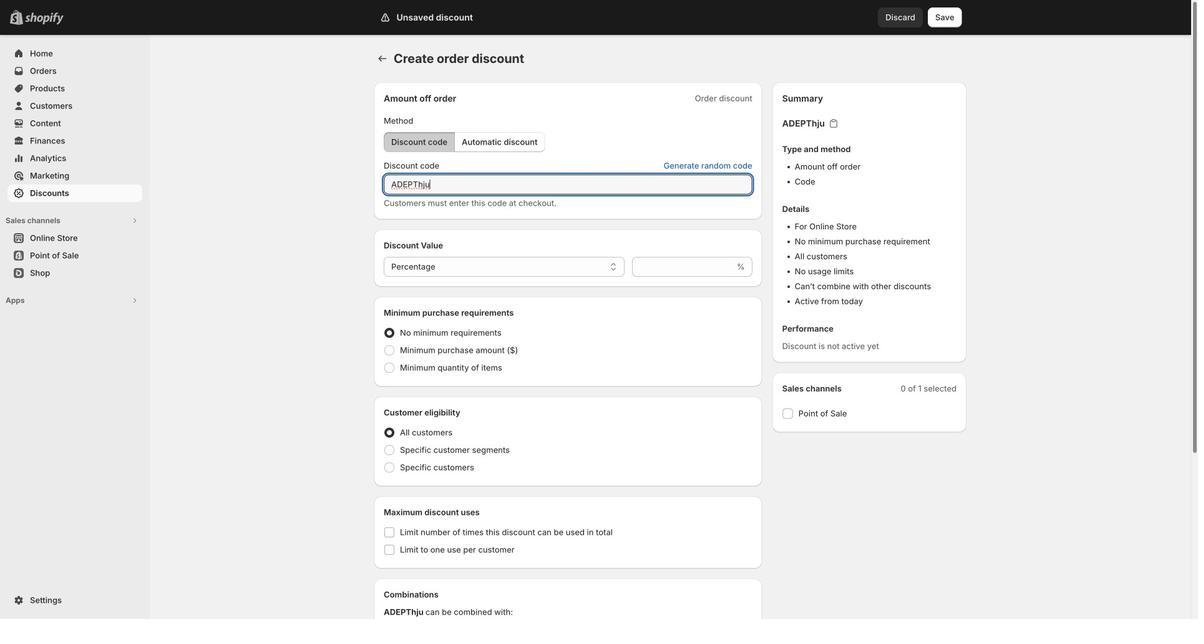Task type: vqa. For each thing, say whether or not it's contained in the screenshot.
text field
yes



Task type: locate. For each thing, give the bounding box(es) containing it.
shopify image
[[25, 12, 64, 25]]

None text field
[[384, 175, 753, 195], [632, 257, 735, 277], [384, 175, 753, 195], [632, 257, 735, 277]]



